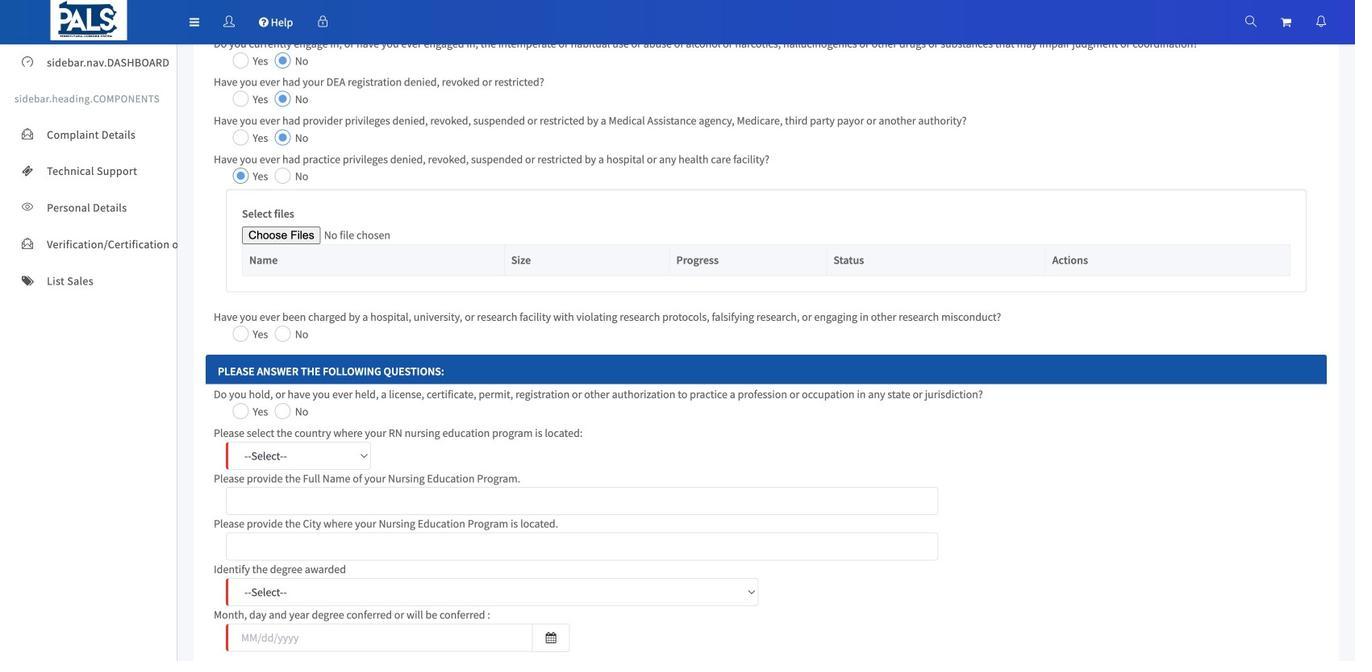 Task type: locate. For each thing, give the bounding box(es) containing it.
Enter your answer here. text field
[[226, 533, 939, 561]]

Enter a date text field
[[226, 624, 533, 652]]

navigation
[[0, 0, 1355, 44]]

Enter your answer here. text field
[[226, 487, 939, 516]]

app logo image
[[50, 0, 127, 40]]

None file field
[[242, 227, 433, 244]]



Task type: vqa. For each thing, say whether or not it's contained in the screenshot.
text box
no



